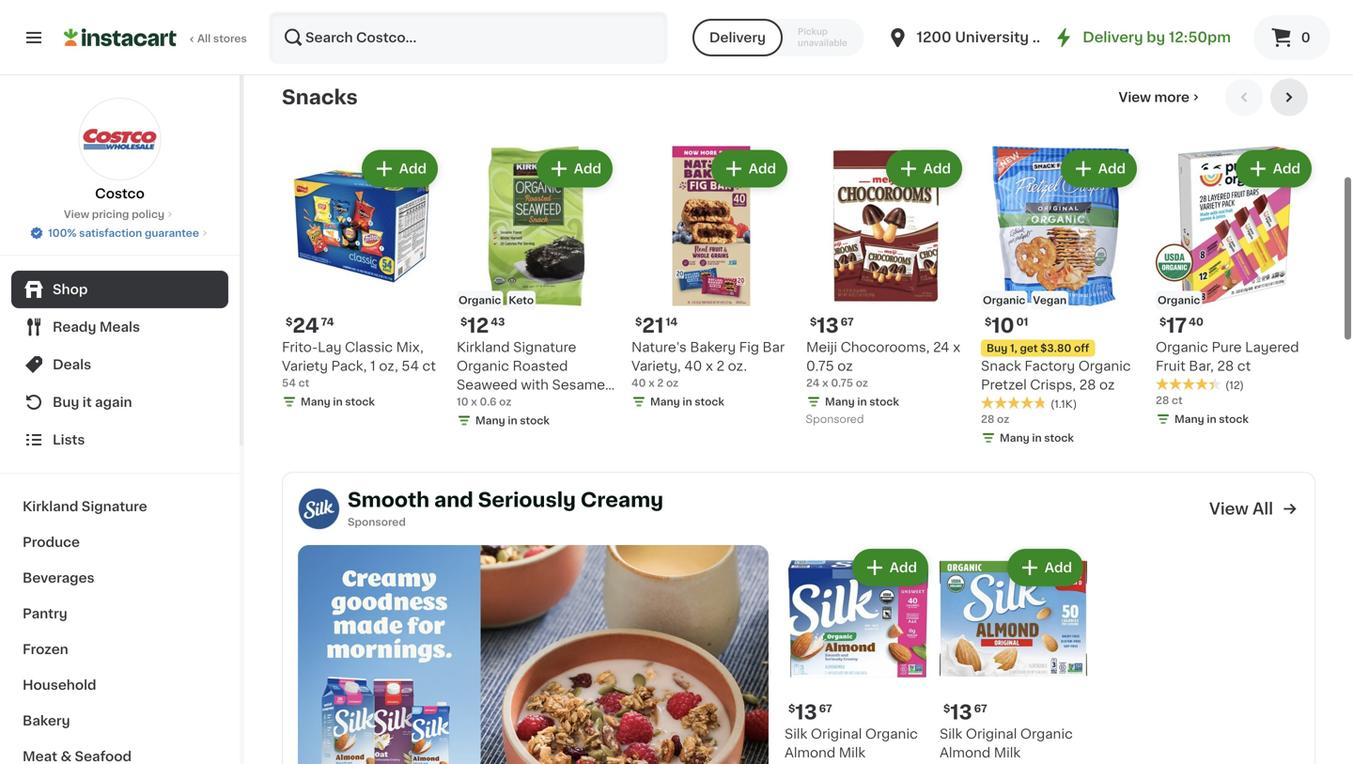 Task type: locate. For each thing, give the bounding box(es) containing it.
instacart logo image
[[64, 26, 177, 49]]

ct inside kirkland signature organic roasted seaweed with sesame oil, 0.60 oz, 10 ct
[[556, 397, 570, 410]]

1 vertical spatial kirkland
[[23, 500, 78, 513]]

smooth and seriously creamy spo nsored
[[348, 490, 664, 527]]

21
[[642, 316, 664, 336]]

6 ct button
[[457, 0, 617, 37]]

1 vertical spatial signature
[[82, 500, 147, 513]]

signature
[[513, 341, 577, 354], [82, 500, 147, 513]]

milk
[[839, 746, 866, 759], [994, 746, 1021, 759]]

signature up roasted
[[513, 341, 577, 354]]

1 horizontal spatial oz,
[[516, 397, 535, 410]]

many in stock down the nature's bakery fig bar variety, 40 x 2 oz. 40 x 2 oz
[[650, 397, 724, 407]]

view
[[1119, 91, 1151, 104], [64, 209, 89, 219], [1209, 501, 1249, 517]]

0 vertical spatial all
[[197, 33, 211, 44]]

many down 28 oz
[[1000, 433, 1030, 443]]

1 horizontal spatial silk
[[940, 727, 963, 741]]

household
[[23, 679, 96, 692]]

24 left 74
[[293, 316, 319, 336]]

many down variety,
[[650, 397, 680, 407]]

0 horizontal spatial milk
[[839, 746, 866, 759]]

10 left 01
[[992, 316, 1015, 336]]

1 horizontal spatial silk original organic almond milk
[[940, 727, 1073, 759]]

0 vertical spatial 54
[[402, 359, 419, 373]]

54
[[402, 359, 419, 373], [282, 378, 296, 388]]

add button
[[364, 152, 436, 186], [538, 152, 611, 186], [713, 152, 786, 186], [888, 152, 961, 186], [1063, 152, 1135, 186], [1238, 152, 1310, 186], [854, 551, 927, 585], [1009, 551, 1082, 585]]

1 vertical spatial 24
[[933, 341, 950, 354]]

1 horizontal spatial original
[[966, 727, 1017, 741]]

deals
[[53, 358, 91, 371]]

2
[[717, 359, 725, 373], [657, 378, 664, 388]]

buy for buy it again
[[53, 396, 79, 409]]

kirkland inside kirkland signature organic roasted seaweed with sesame oil, 0.60 oz, 10 ct
[[457, 341, 510, 354]]

40 right variety,
[[684, 359, 702, 373]]

pack,
[[331, 359, 367, 373]]

2 vertical spatial 40
[[632, 378, 646, 388]]

0 horizontal spatial buy
[[53, 396, 79, 409]]

0 vertical spatial bakery
[[690, 341, 736, 354]]

1 vertical spatial 0.75
[[831, 378, 853, 388]]

delivery
[[1083, 31, 1143, 44], [710, 31, 766, 44]]

it
[[82, 396, 92, 409]]

40 inside $ 17 40
[[1189, 317, 1204, 327]]

organic vegan
[[983, 295, 1067, 305]]

bakery up meat
[[23, 714, 70, 727]]

$ inside $ 10 01
[[985, 317, 992, 327]]

0 horizontal spatial kirkland
[[23, 500, 78, 513]]

2 vertical spatial 24
[[806, 378, 820, 388]]

0 horizontal spatial original
[[811, 727, 862, 741]]

28 oz
[[981, 414, 1010, 424]]

28 down "pure"
[[1217, 359, 1234, 373]]

seaweed
[[457, 378, 518, 391]]

24 right the chocorooms, on the top of page
[[933, 341, 950, 354]]

ct down the fruit
[[1172, 395, 1183, 406]]

classic
[[345, 341, 393, 354]]

0 horizontal spatial 40
[[632, 378, 646, 388]]

1 vertical spatial bakery
[[23, 714, 70, 727]]

28 right "crisps,"
[[1079, 378, 1096, 391]]

buy left "1,"
[[987, 343, 1008, 353]]

1 original from the left
[[811, 727, 862, 741]]

1 many in stock button from the left
[[282, 0, 442, 18]]

view for view more
[[1119, 91, 1151, 104]]

kirkland signature link
[[11, 489, 228, 524]]

1 vertical spatial view
[[64, 209, 89, 219]]

0 horizontal spatial view
[[64, 209, 89, 219]]

1 horizontal spatial 24
[[806, 378, 820, 388]]

1 vertical spatial 54
[[282, 378, 296, 388]]

0 vertical spatial 24
[[293, 316, 319, 336]]

signature for kirkland signature organic roasted seaweed with sesame oil, 0.60 oz, 10 ct
[[513, 341, 577, 354]]

product group containing 10
[[981, 146, 1141, 449]]

28
[[1217, 359, 1234, 373], [1079, 378, 1096, 391], [1156, 395, 1170, 406], [981, 414, 995, 424]]

signature up produce link
[[82, 500, 147, 513]]

in down bar,
[[1207, 414, 1217, 424]]

1
[[370, 359, 376, 373]]

1 horizontal spatial 67
[[841, 317, 854, 327]]

0 horizontal spatial almond
[[785, 746, 836, 759]]

fig
[[739, 341, 759, 354]]

1 horizontal spatial buy
[[987, 343, 1008, 353]]

sesame
[[552, 378, 605, 391]]

$ 13 67
[[810, 316, 854, 336], [789, 703, 832, 722], [944, 703, 987, 722]]

100% satisfaction guarantee
[[48, 228, 199, 238]]

product group containing 12
[[457, 146, 617, 432]]

1 horizontal spatial 2
[[717, 359, 725, 373]]

ct inside button
[[466, 2, 477, 12]]

nsored
[[369, 517, 406, 527]]

13
[[817, 316, 839, 336], [795, 703, 817, 722], [951, 703, 972, 722]]

signature inside kirkland signature organic roasted seaweed with sesame oil, 0.60 oz, 10 ct
[[513, 341, 577, 354]]

many in stock down "(1.1k)"
[[1000, 433, 1074, 443]]

many in stock
[[301, 2, 375, 12], [1175, 21, 1249, 31], [301, 397, 375, 407], [650, 397, 724, 407], [825, 397, 899, 407], [1175, 414, 1249, 424], [476, 415, 550, 426], [1000, 433, 1074, 443]]

item carousel region
[[282, 78, 1316, 457]]

sponsored badge image
[[806, 414, 863, 425]]

nature's
[[632, 341, 687, 354]]

10 left 0.6
[[457, 397, 469, 407]]

roasted
[[513, 359, 568, 373]]

1 vertical spatial buy
[[53, 396, 79, 409]]

buy 1, get $3.80 off
[[987, 343, 1090, 353]]

40 down variety,
[[632, 378, 646, 388]]

0 horizontal spatial 67
[[819, 703, 832, 714]]

2 many in stock button from the left
[[1156, 0, 1316, 37]]

0 horizontal spatial oz,
[[379, 359, 398, 373]]

★★★★★
[[1156, 378, 1222, 391], [1156, 378, 1222, 391], [981, 396, 1047, 409], [981, 396, 1047, 409]]

all stores
[[197, 33, 247, 44]]

10 down the with
[[538, 397, 553, 410]]

0 horizontal spatial silk original organic almond milk
[[785, 727, 918, 759]]

delivery for delivery
[[710, 31, 766, 44]]

snack factory organic pretzel crisps, 28 oz
[[981, 359, 1131, 391]]

many in stock right 'by'
[[1175, 21, 1249, 31]]

view for view all
[[1209, 501, 1249, 517]]

keto
[[509, 295, 534, 305]]

silk original organic almond milk
[[785, 727, 918, 759], [940, 727, 1073, 759]]

0 vertical spatial 40
[[1189, 317, 1204, 327]]

kirkland up produce
[[23, 500, 78, 513]]

more
[[1155, 91, 1190, 104]]

0.75
[[806, 359, 834, 373], [831, 378, 853, 388]]

17
[[1167, 316, 1187, 336]]

ct down sesame
[[556, 397, 570, 410]]

product group containing 24
[[282, 146, 442, 413]]

kirkland for kirkland signature
[[23, 500, 78, 513]]

household link
[[11, 667, 228, 703]]

0 vertical spatial signature
[[513, 341, 577, 354]]

2 silk from the left
[[940, 727, 963, 741]]

delivery for delivery by 12:50pm
[[1083, 31, 1143, 44]]

view inside popup button
[[1119, 91, 1151, 104]]

0 vertical spatial buy
[[987, 343, 1008, 353]]

$ inside $ 13 67
[[810, 317, 817, 327]]

$ 13 67 inside item carousel region
[[810, 316, 854, 336]]

buy inside "link"
[[53, 396, 79, 409]]

12:50pm
[[1169, 31, 1231, 44]]

ready meals button
[[11, 308, 228, 346]]

1 vertical spatial 2
[[657, 378, 664, 388]]

28 down pretzel
[[981, 414, 995, 424]]

1 horizontal spatial many in stock button
[[1156, 0, 1316, 37]]

2 horizontal spatial view
[[1209, 501, 1249, 517]]

13 inside item carousel region
[[817, 316, 839, 336]]

Search field
[[271, 13, 666, 62]]

lists
[[53, 433, 85, 446]]

buy it again
[[53, 396, 132, 409]]

kirkland signature
[[23, 500, 147, 513]]

in up "snacks"
[[333, 2, 343, 12]]

2 horizontal spatial 40
[[1189, 317, 1204, 327]]

28 down the fruit
[[1156, 395, 1170, 406]]

0 vertical spatial kirkland
[[457, 341, 510, 354]]

produce
[[23, 536, 80, 549]]

buy
[[987, 343, 1008, 353], [53, 396, 79, 409]]

1 silk from the left
[[785, 727, 808, 741]]

kirkland for kirkland signature organic roasted seaweed with sesame oil, 0.60 oz, 10 ct
[[457, 341, 510, 354]]

1 horizontal spatial view
[[1119, 91, 1151, 104]]

40 right 17
[[1189, 317, 1204, 327]]

0 horizontal spatial 24
[[293, 316, 319, 336]]

many in stock down pack,
[[301, 397, 375, 407]]

1 horizontal spatial delivery
[[1083, 31, 1143, 44]]

0 horizontal spatial delivery
[[710, 31, 766, 44]]

signature for kirkland signature
[[82, 500, 147, 513]]

original
[[811, 727, 862, 741], [966, 727, 1017, 741]]

snacks
[[282, 87, 358, 107]]

in up sponsored badge image
[[857, 397, 867, 407]]

2 milk from the left
[[994, 746, 1021, 759]]

1 silk original organic almond milk from the left
[[785, 727, 918, 759]]

organic keto
[[459, 295, 534, 305]]

1 almond from the left
[[785, 746, 836, 759]]

$ inside $ 12 43
[[461, 317, 467, 327]]

organic
[[459, 295, 501, 305], [983, 295, 1026, 305], [1158, 295, 1201, 305], [1156, 341, 1209, 354], [457, 359, 509, 373], [1079, 359, 1131, 373], [866, 727, 918, 741], [1021, 727, 1073, 741]]

beverages
[[23, 571, 95, 585]]

all
[[197, 33, 211, 44], [1253, 501, 1274, 517]]

frozen
[[23, 643, 68, 656]]

2 vertical spatial view
[[1209, 501, 1249, 517]]

delivery by 12:50pm
[[1083, 31, 1231, 44]]

buy inside item carousel region
[[987, 343, 1008, 353]]

1 horizontal spatial bakery
[[690, 341, 736, 354]]

1 horizontal spatial 40
[[684, 359, 702, 373]]

54 down mix,
[[402, 359, 419, 373]]

0.75 down meiji
[[806, 359, 834, 373]]

in
[[333, 2, 343, 12], [1207, 21, 1217, 31], [333, 397, 343, 407], [683, 397, 692, 407], [857, 397, 867, 407], [1207, 414, 1217, 424], [508, 415, 517, 426], [1032, 433, 1042, 443]]

67 inside item carousel region
[[841, 317, 854, 327]]

x left 'oz.'
[[706, 359, 713, 373]]

bakery up 'oz.'
[[690, 341, 736, 354]]

1 horizontal spatial signature
[[513, 341, 577, 354]]

2 down variety,
[[657, 378, 664, 388]]

ct up (12)
[[1238, 359, 1251, 373]]

1 milk from the left
[[839, 746, 866, 759]]

silk oat and almond milk image
[[298, 545, 769, 764]]

54 down the variety
[[282, 378, 296, 388]]

0 vertical spatial oz,
[[379, 359, 398, 373]]

oz, down the with
[[516, 397, 535, 410]]

None search field
[[269, 11, 668, 64]]

oz.
[[728, 359, 747, 373]]

28 ct
[[1156, 395, 1183, 406]]

0 horizontal spatial 54
[[282, 378, 296, 388]]

deals link
[[11, 346, 228, 383]]

many in stock button
[[282, 0, 442, 18], [1156, 0, 1316, 37]]

delivery inside button
[[710, 31, 766, 44]]

many in stock up "snacks"
[[301, 2, 375, 12]]

add
[[399, 162, 427, 175], [574, 162, 602, 175], [749, 162, 776, 175], [924, 162, 951, 175], [1098, 162, 1126, 175], [1273, 162, 1301, 175], [890, 561, 917, 574], [1045, 561, 1072, 574]]

1 horizontal spatial kirkland
[[457, 341, 510, 354]]

guarantee
[[145, 228, 199, 238]]

vegan
[[1033, 295, 1067, 305]]

0 horizontal spatial silk
[[785, 727, 808, 741]]

many
[[301, 2, 331, 12], [1175, 21, 1205, 31], [301, 397, 331, 407], [650, 397, 680, 407], [825, 397, 855, 407], [1175, 414, 1205, 424], [476, 415, 505, 426], [1000, 433, 1030, 443]]

24 down meiji
[[806, 378, 820, 388]]

1 vertical spatial all
[[1253, 501, 1274, 517]]

shop link
[[11, 271, 228, 308]]

beverages link
[[11, 560, 228, 596]]

&
[[61, 750, 72, 763]]

buy left it
[[53, 396, 79, 409]]

ct right 6
[[466, 2, 477, 12]]

0 horizontal spatial signature
[[82, 500, 147, 513]]

0 horizontal spatial many in stock button
[[282, 0, 442, 18]]

meiji
[[806, 341, 837, 354]]

oz, right 1 at left top
[[379, 359, 398, 373]]

by
[[1147, 31, 1166, 44]]

costco
[[95, 187, 145, 200]]

oz, inside kirkland signature organic roasted seaweed with sesame oil, 0.60 oz, 10 ct
[[516, 397, 535, 410]]

kirkland down $ 12 43
[[457, 341, 510, 354]]

stock
[[345, 2, 375, 12], [1219, 21, 1249, 31], [345, 397, 375, 407], [695, 397, 724, 407], [870, 397, 899, 407], [1219, 414, 1249, 424], [520, 415, 550, 426], [1044, 433, 1074, 443]]

many in stock down (12)
[[1175, 414, 1249, 424]]

1 vertical spatial oz,
[[516, 397, 535, 410]]

$ 12 43
[[461, 316, 505, 336]]

0 vertical spatial view
[[1119, 91, 1151, 104]]

2 left 'oz.'
[[717, 359, 725, 373]]

x left 0.6
[[471, 397, 477, 407]]

0 horizontal spatial all
[[197, 33, 211, 44]]

0.75 up sponsored badge image
[[831, 378, 853, 388]]

meat & seafood link
[[11, 739, 228, 764]]

1200 university ave
[[917, 31, 1060, 44]]

67
[[841, 317, 854, 327], [819, 703, 832, 714], [974, 703, 987, 714]]

meat & seafood
[[23, 750, 132, 763]]

1 horizontal spatial almond
[[940, 746, 991, 759]]

kirkland signature organic roasted seaweed with sesame oil, 0.60 oz, 10 ct
[[457, 341, 605, 410]]

1 horizontal spatial 10
[[538, 397, 553, 410]]

product group
[[282, 146, 442, 413], [457, 146, 617, 432], [632, 146, 791, 413], [806, 146, 966, 430], [981, 146, 1141, 449], [1156, 146, 1316, 430], [785, 545, 932, 764], [940, 545, 1087, 764]]

$ 24 74
[[286, 316, 334, 336]]

1 horizontal spatial milk
[[994, 746, 1021, 759]]



Task type: describe. For each thing, give the bounding box(es) containing it.
$ inside $ 24 74
[[286, 317, 293, 327]]

in down the nature's bakery fig bar variety, 40 x 2 oz. 40 x 2 oz
[[683, 397, 692, 407]]

$ 17 40
[[1160, 316, 1204, 336]]

many up sponsored badge image
[[825, 397, 855, 407]]

0.6
[[480, 397, 497, 407]]

organic inside snack factory organic pretzel crisps, 28 oz
[[1079, 359, 1131, 373]]

0 horizontal spatial 10
[[457, 397, 469, 407]]

bakery inside the nature's bakery fig bar variety, 40 x 2 oz. 40 x 2 oz
[[690, 341, 736, 354]]

layered
[[1245, 341, 1299, 354]]

0 horizontal spatial bakery
[[23, 714, 70, 727]]

many right 'by'
[[1175, 21, 1205, 31]]

bar
[[763, 341, 785, 354]]

in right 'by'
[[1207, 21, 1217, 31]]

fruit
[[1156, 359, 1186, 373]]

product group containing 17
[[1156, 146, 1316, 430]]

with
[[521, 378, 549, 391]]

2 almond from the left
[[940, 746, 991, 759]]

costco link
[[78, 98, 161, 203]]

bar,
[[1189, 359, 1214, 373]]

factory
[[1025, 359, 1075, 373]]

get
[[1020, 343, 1038, 353]]

pantry link
[[11, 596, 228, 632]]

off
[[1074, 343, 1090, 353]]

many in stock up sponsored badge image
[[825, 397, 899, 407]]

x down variety,
[[649, 378, 655, 388]]

(1.1k)
[[1051, 399, 1077, 409]]

produce link
[[11, 524, 228, 560]]

mix,
[[396, 341, 424, 354]]

snack
[[981, 359, 1021, 373]]

(12)
[[1226, 380, 1244, 391]]

stores
[[213, 33, 247, 44]]

2 original from the left
[[966, 727, 1017, 741]]

lay
[[318, 341, 342, 354]]

oz inside the nature's bakery fig bar variety, 40 x 2 oz. 40 x 2 oz
[[666, 378, 679, 388]]

$ inside $ 17 40
[[1160, 317, 1167, 327]]

chocorooms,
[[841, 341, 930, 354]]

seriously
[[478, 490, 576, 510]]

in down pack,
[[333, 397, 343, 407]]

6
[[457, 2, 464, 12]]

ready
[[53, 320, 96, 334]]

satisfaction
[[79, 228, 142, 238]]

product group containing 21
[[632, 146, 791, 413]]

lists link
[[11, 421, 228, 459]]

$ inside $ 21 14
[[635, 317, 642, 327]]

0
[[1301, 31, 1311, 44]]

buy for buy 1, get $3.80 off
[[987, 343, 1008, 353]]

0.60
[[482, 397, 512, 410]]

28 inside snack factory organic pretzel crisps, 28 oz
[[1079, 378, 1096, 391]]

item badge image
[[1156, 244, 1194, 282]]

0 horizontal spatial 2
[[657, 378, 664, 388]]

bakery link
[[11, 703, 228, 739]]

delivery button
[[693, 19, 783, 56]]

$ 21 14
[[635, 316, 678, 336]]

1 horizontal spatial all
[[1253, 501, 1274, 517]]

1 vertical spatial 40
[[684, 359, 702, 373]]

organic inside kirkland signature organic roasted seaweed with sesame oil, 0.60 oz, 10 ct
[[457, 359, 509, 373]]

2 horizontal spatial 67
[[974, 703, 987, 714]]

buy it again link
[[11, 383, 228, 421]]

organic inside organic pure layered fruit bar, 28 ct
[[1156, 341, 1209, 354]]

service type group
[[693, 19, 864, 56]]

2 horizontal spatial 10
[[992, 316, 1015, 336]]

view all
[[1209, 501, 1274, 517]]

ct down the variety
[[299, 378, 309, 388]]

smooth
[[348, 490, 430, 510]]

silk image
[[298, 488, 340, 530]]

pantry
[[23, 607, 67, 620]]

meiji chocorooms, 24 x 0.75 oz 24 x 0.75 oz
[[806, 341, 961, 388]]

2 horizontal spatial 24
[[933, 341, 950, 354]]

and
[[434, 490, 473, 510]]

2 silk original organic almond milk from the left
[[940, 727, 1073, 759]]

delivery by 12:50pm link
[[1053, 26, 1231, 49]]

100% satisfaction guarantee button
[[29, 222, 210, 241]]

pricing
[[92, 209, 129, 219]]

view for view pricing policy
[[64, 209, 89, 219]]

28 inside organic pure layered fruit bar, 28 ct
[[1217, 359, 1234, 373]]

$ 10 01
[[985, 316, 1029, 336]]

14
[[666, 317, 678, 327]]

frozen link
[[11, 632, 228, 667]]

10 x 0.6 oz
[[457, 397, 512, 407]]

ct inside organic pure layered fruit bar, 28 ct
[[1238, 359, 1251, 373]]

variety,
[[632, 359, 681, 373]]

seafood
[[75, 750, 132, 763]]

1,
[[1010, 343, 1018, 353]]

12
[[467, 316, 489, 336]]

oil,
[[457, 397, 478, 410]]

x left "1,"
[[953, 341, 961, 354]]

costco logo image
[[78, 98, 161, 180]]

43
[[491, 317, 505, 327]]

0 vertical spatial 0.75
[[806, 359, 834, 373]]

oz inside snack factory organic pretzel crisps, 28 oz
[[1100, 378, 1115, 391]]

in down 0.60
[[508, 415, 517, 426]]

many down the variety
[[301, 397, 331, 407]]

x down meiji
[[822, 378, 829, 388]]

crisps,
[[1030, 378, 1076, 391]]

view more
[[1119, 91, 1190, 104]]

again
[[95, 396, 132, 409]]

frito-
[[282, 341, 318, 354]]

1200 university ave button
[[887, 11, 1060, 64]]

pure
[[1212, 341, 1242, 354]]

many down 28 ct on the right of page
[[1175, 414, 1205, 424]]

0 vertical spatial 2
[[717, 359, 725, 373]]

nature's bakery fig bar variety, 40 x 2 oz. 40 x 2 oz
[[632, 341, 785, 388]]

many up "snacks"
[[301, 2, 331, 12]]

oz, inside frito-lay classic mix, variety pack, 1 oz, 54 ct 54 ct
[[379, 359, 398, 373]]

10 inside kirkland signature organic roasted seaweed with sesame oil, 0.60 oz, 10 ct
[[538, 397, 553, 410]]

all stores link
[[64, 11, 248, 64]]

many down 0.60
[[476, 415, 505, 426]]

ct down mix,
[[423, 359, 436, 373]]

0 button
[[1254, 15, 1331, 60]]

01
[[1017, 317, 1029, 327]]

many in stock down 0.60
[[476, 415, 550, 426]]

100%
[[48, 228, 77, 238]]

frito-lay classic mix, variety pack, 1 oz, 54 ct 54 ct
[[282, 341, 436, 388]]

1200
[[917, 31, 952, 44]]

university
[[955, 31, 1029, 44]]

in down "crisps,"
[[1032, 433, 1042, 443]]

1 horizontal spatial 54
[[402, 359, 419, 373]]



Task type: vqa. For each thing, say whether or not it's contained in the screenshot.
1 button on the top
no



